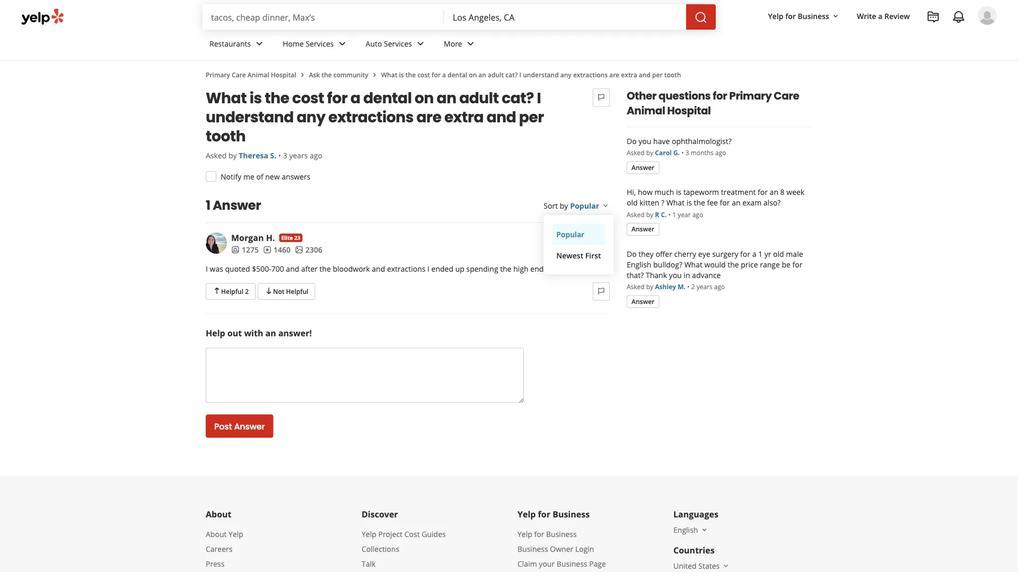 Task type: vqa. For each thing, say whether or not it's contained in the screenshot.


Task type: locate. For each thing, give the bounding box(es) containing it.
helpful
[[221, 287, 244, 296], [286, 287, 309, 296]]

16 chevron down v2 image inside "yelp for business" button
[[832, 12, 840, 21]]

1 horizontal spatial yelp for business
[[768, 11, 830, 21]]

write a review
[[857, 11, 910, 21]]

24 chevron down v2 image for home services
[[336, 37, 349, 50]]

3 right s.
[[283, 150, 287, 160]]

1 up photo of morgan h.
[[206, 197, 210, 215]]

years for asked by theresa s.
[[289, 150, 308, 160]]

16 chevron down v2 image left write
[[832, 12, 840, 21]]

write
[[857, 11, 877, 21]]

languages
[[674, 509, 719, 520]]

about inside about yelp careers press
[[206, 530, 227, 540]]

16 review v2 image
[[263, 246, 272, 254]]

0 horizontal spatial you
[[639, 136, 652, 146]]

yelp inside yelp project cost guides collections talk
[[362, 530, 377, 540]]

what inside what is the cost for a dental on an adult cat? i understand any extractions are extra and per tooth
[[206, 88, 247, 108]]

asked by theresa s.
[[206, 150, 276, 160]]

0 vertical spatial primary
[[206, 70, 230, 79]]

3 for g.
[[686, 149, 689, 157]]

years up answers
[[289, 150, 308, 160]]

1 horizontal spatial years
[[577, 232, 595, 242]]

ago up first
[[597, 232, 610, 242]]

asked up notify
[[206, 150, 227, 160]]

a down more
[[442, 70, 446, 79]]

2 vertical spatial years
[[697, 283, 713, 291]]

helpful right not
[[286, 287, 309, 296]]

16 chevron down v2 image inside the english dropdown button
[[700, 527, 709, 535]]

2 do from the top
[[627, 249, 637, 259]]

2 horizontal spatial 3
[[686, 149, 689, 157]]

1 vertical spatial cat?
[[502, 88, 534, 108]]

Find text field
[[211, 11, 436, 23]]

r c. link
[[655, 210, 667, 219]]

of right end
[[546, 264, 553, 274]]

1 vertical spatial adult
[[459, 88, 499, 108]]

3 years ago up first
[[571, 232, 610, 242]]

newest first link
[[552, 245, 606, 266]]

adult
[[488, 70, 504, 79], [459, 88, 499, 108]]

2 horizontal spatial 1
[[759, 249, 763, 259]]

about for about yelp careers press
[[206, 530, 227, 540]]

0 horizontal spatial 24 chevron down v2 image
[[414, 37, 427, 50]]

1 left year
[[673, 210, 676, 219]]

the down auto services link
[[406, 70, 416, 79]]

24 chevron down v2 image inside the home services link
[[336, 37, 349, 50]]

old inside hi, how much is tapeworm treatment for an 8 week old kitten ? what is the fee for an exam also?
[[627, 198, 638, 208]]

asked for asked by ashley m.
[[627, 283, 645, 291]]

1 horizontal spatial dental
[[448, 70, 467, 79]]

1 vertical spatial popular
[[557, 229, 585, 240]]

review
[[885, 11, 910, 21]]

Near text field
[[453, 11, 678, 23]]

login
[[576, 545, 594, 555]]

asked down kitten
[[627, 210, 645, 219]]

hi,
[[627, 187, 636, 197]]

dental
[[448, 70, 467, 79], [363, 88, 412, 108]]

answer link down asked by ashley m.
[[627, 296, 660, 308]]

per
[[652, 70, 663, 79], [519, 107, 544, 128]]

dental down 16 chevron right v2 icon
[[363, 88, 412, 108]]

1 horizontal spatial you
[[669, 270, 682, 280]]

tapeworm
[[684, 187, 719, 197]]

0 vertical spatial per
[[652, 70, 663, 79]]

1 vertical spatial are
[[417, 107, 442, 128]]

the left high
[[500, 264, 512, 274]]

3 answer link from the top
[[627, 296, 660, 308]]

1 about from the top
[[206, 509, 232, 520]]

old for kitten
[[627, 198, 638, 208]]

animal up "have"
[[627, 103, 665, 118]]

cat? inside what is the cost for a dental on an adult cat? i understand any extractions are extra and per tooth
[[502, 88, 534, 108]]

is right 16 chevron right v2 icon
[[399, 70, 404, 79]]

None text field
[[206, 348, 524, 403]]

1 horizontal spatial tooth
[[665, 70, 681, 79]]

a down "community"
[[351, 88, 361, 108]]

1 horizontal spatial are
[[610, 70, 620, 79]]

1 do from the top
[[627, 136, 637, 146]]

24 chevron down v2 image inside more link
[[465, 37, 477, 50]]

1 vertical spatial dental
[[363, 88, 412, 108]]

was
[[210, 264, 223, 274]]

0 vertical spatial popular
[[570, 201, 599, 211]]

a inside do they offer cherry eye surgery for a 1 yr old male english bulldog? what would the price range be for that? thank you in advance
[[753, 249, 757, 259]]

0 vertical spatial answer link
[[627, 162, 660, 174]]

24 chevron down v2 image
[[253, 37, 266, 50], [336, 37, 349, 50]]

you left in
[[669, 270, 682, 280]]

2 left the 16 nothelpful v2 icon
[[245, 287, 249, 296]]

2 helpful from the left
[[286, 287, 309, 296]]

0 horizontal spatial 16 chevron down v2 image
[[700, 527, 709, 535]]

services right the home
[[306, 39, 334, 49]]

1 vertical spatial on
[[415, 88, 434, 108]]

photo of morgan h. image
[[206, 233, 227, 254]]

tooth inside what is the cost for a dental on an adult cat? i understand any extractions are extra and per tooth
[[206, 126, 246, 147]]

2 right m.
[[692, 283, 695, 291]]

0 vertical spatial hospital
[[271, 70, 296, 79]]

16 chevron down v2 image for english
[[700, 527, 709, 535]]

on
[[469, 70, 477, 79], [415, 88, 434, 108]]

a inside what is the cost for a dental on an adult cat? i understand any extractions are extra and per tooth
[[351, 88, 361, 108]]

surgery
[[713, 249, 739, 259]]

popular
[[570, 201, 599, 211], [557, 229, 585, 240]]

0 vertical spatial 16 chevron down v2 image
[[602, 202, 610, 210]]

home
[[283, 39, 304, 49]]

answer for do they offer cherry eye surgery for a 1 yr old male english bulldog? what would the price range be for that? thank you in advance
[[632, 297, 655, 306]]

cost down 16 chevron right v2 image
[[292, 88, 324, 108]]

popular for popular popup button
[[570, 201, 599, 211]]

1 vertical spatial of
[[546, 264, 553, 274]]

0 horizontal spatial dental
[[363, 88, 412, 108]]

1 vertical spatial understand
[[206, 107, 294, 128]]

0 horizontal spatial old
[[627, 198, 638, 208]]

do for do you have ophthalmologist?
[[627, 136, 637, 146]]

years down the "advance"
[[697, 283, 713, 291]]

careers link
[[206, 545, 233, 555]]

1 horizontal spatial services
[[384, 39, 412, 49]]

answer link down asked by carol g.
[[627, 162, 660, 174]]

dental inside what is the cost for a dental on an adult cat? i understand any extractions are extra and per tooth
[[363, 88, 412, 108]]

answer link for english
[[627, 296, 660, 308]]

0 vertical spatial years
[[289, 150, 308, 160]]

0 horizontal spatial 1
[[206, 197, 210, 215]]

the
[[322, 70, 332, 79], [406, 70, 416, 79], [265, 88, 289, 108], [694, 198, 705, 208], [728, 260, 739, 270], [320, 264, 331, 274], [500, 264, 512, 274]]

yelp inside button
[[768, 11, 784, 21]]

collections
[[362, 545, 400, 555]]

2 24 chevron down v2 image from the left
[[465, 37, 477, 50]]

1 services from the left
[[306, 39, 334, 49]]

tooth up asked by theresa s.
[[206, 126, 246, 147]]

0 vertical spatial cat?
[[506, 70, 518, 79]]

by left carol
[[647, 149, 654, 157]]

what up in
[[685, 260, 703, 270]]

answer down asked by carol g.
[[632, 163, 655, 172]]

the inside hi, how much is tapeworm treatment for an 8 week old kitten ? what is the fee for an exam also?
[[694, 198, 705, 208]]

1 helpful from the left
[[221, 287, 244, 296]]

ask
[[309, 70, 320, 79]]

1 horizontal spatial care
[[774, 89, 800, 103]]

by down thank
[[647, 283, 654, 291]]

user actions element
[[760, 5, 1012, 70]]

1 vertical spatial primary
[[730, 89, 772, 103]]

2 24 chevron down v2 image from the left
[[336, 37, 349, 50]]

asked left carol
[[627, 149, 645, 157]]

by left r
[[647, 210, 654, 219]]

1
[[206, 197, 210, 215], [673, 210, 676, 219], [759, 249, 763, 259]]

the down surgery
[[728, 260, 739, 270]]

0 horizontal spatial animal
[[248, 70, 269, 79]]

0 horizontal spatial cost
[[292, 88, 324, 108]]

services for auto services
[[384, 39, 412, 49]]

ago up answers
[[310, 150, 323, 160]]

guides
[[422, 530, 446, 540]]

old for male
[[773, 249, 784, 259]]

0 vertical spatial 3 years ago
[[283, 150, 323, 160]]

popular right sort by
[[570, 201, 599, 211]]

also?
[[764, 198, 781, 208]]

1 horizontal spatial 24 chevron down v2 image
[[465, 37, 477, 50]]

you inside do they offer cherry eye surgery for a 1 yr old male english bulldog? what would the price range be for that? thank you in advance
[[669, 270, 682, 280]]

ago for asked by carol g.
[[716, 149, 726, 157]]

any down the business categories "element" in the top of the page
[[561, 70, 572, 79]]

24 chevron down v2 image
[[414, 37, 427, 50], [465, 37, 477, 50]]

2 about from the top
[[206, 530, 227, 540]]

hospital left 16 chevron right v2 image
[[271, 70, 296, 79]]

any
[[561, 70, 572, 79], [297, 107, 326, 128]]

0 horizontal spatial 3
[[283, 150, 287, 160]]

popular up newest
[[557, 229, 585, 240]]

1 year ago
[[673, 210, 703, 219]]

ago down the "advance"
[[714, 283, 725, 291]]

new
[[265, 172, 280, 182]]

out
[[227, 327, 242, 339]]

home services
[[283, 39, 334, 49]]

are inside what is the cost for a dental on an adult cat? i understand any extractions are extra and per tooth
[[417, 107, 442, 128]]

what is the cost for a dental on an adult cat? i understand any extractions are extra and per tooth
[[381, 70, 681, 79], [206, 88, 544, 147]]

would
[[705, 260, 726, 270]]

first
[[586, 251, 601, 261]]

0 vertical spatial do
[[627, 136, 637, 146]]

1 vertical spatial care
[[774, 89, 800, 103]]

1 horizontal spatial primary
[[730, 89, 772, 103]]

english down languages
[[674, 526, 698, 536]]

answer for do you have ophthalmologist?
[[632, 163, 655, 172]]

answer link down asked by r c. at top right
[[627, 223, 660, 236]]

dental down more link
[[448, 70, 467, 79]]

1 horizontal spatial on
[[469, 70, 477, 79]]

extractions left ended
[[387, 264, 426, 274]]

hospital inside the other questions for primary care animal hospital
[[667, 103, 711, 118]]

english up the that?
[[627, 260, 652, 270]]

kitten
[[640, 198, 660, 208]]

an
[[479, 70, 486, 79], [437, 88, 457, 108], [770, 187, 779, 197], [732, 198, 741, 208], [266, 327, 276, 339]]

0 vertical spatial 16 chevron down v2 image
[[832, 12, 840, 21]]

old down the hi,
[[627, 198, 638, 208]]

for inside button
[[786, 11, 796, 21]]

report question image
[[597, 93, 606, 102]]

16 chevron down v2 image right states
[[722, 563, 731, 571]]

me
[[243, 172, 255, 182]]

you up asked by carol g.
[[639, 136, 652, 146]]

1 vertical spatial tooth
[[206, 126, 246, 147]]

care
[[232, 70, 246, 79], [774, 89, 800, 103]]

24 chevron down v2 image for restaurants
[[253, 37, 266, 50]]

photos element
[[295, 245, 322, 255]]

what inside do they offer cherry eye surgery for a 1 yr old male english bulldog? what would the price range be for that? thank you in advance
[[685, 260, 703, 270]]

primary inside the other questions for primary care animal hospital
[[730, 89, 772, 103]]

0 vertical spatial old
[[627, 198, 638, 208]]

0 horizontal spatial none field
[[211, 11, 436, 23]]

discover
[[362, 509, 398, 520]]

ago for asked by theresa s.
[[310, 150, 323, 160]]

0 vertical spatial you
[[639, 136, 652, 146]]

the inside what is the cost for a dental on an adult cat? i understand any extractions are extra and per tooth
[[265, 88, 289, 108]]

services for home services
[[306, 39, 334, 49]]

tooth
[[665, 70, 681, 79], [206, 126, 246, 147]]

1 vertical spatial 16 chevron down v2 image
[[722, 563, 731, 571]]

yelp project cost guides collections talk
[[362, 530, 446, 570]]

1 vertical spatial about
[[206, 530, 227, 540]]

helpful down quoted
[[221, 287, 244, 296]]

1 vertical spatial hospital
[[667, 103, 711, 118]]

16 chevron down v2 image inside popular popup button
[[602, 202, 610, 210]]

do left they
[[627, 249, 637, 259]]

1 none field from the left
[[211, 11, 436, 23]]

tooth up questions
[[665, 70, 681, 79]]

is
[[399, 70, 404, 79], [250, 88, 262, 108], [676, 187, 682, 197], [687, 198, 692, 208]]

is inside what is the cost for a dental on an adult cat? i understand any extractions are extra and per tooth
[[250, 88, 262, 108]]

years up newest first at the top right of the page
[[577, 232, 595, 242]]

collections link
[[362, 545, 400, 555]]

yelp inside about yelp careers press
[[229, 530, 243, 540]]

ago right year
[[693, 210, 703, 219]]

24 chevron down v2 image inside restaurants link
[[253, 37, 266, 50]]

1 horizontal spatial old
[[773, 249, 784, 259]]

asked down the that?
[[627, 283, 645, 291]]

answer right post
[[234, 421, 265, 433]]

years for asked by ashley m.
[[697, 283, 713, 291]]

extractions up report question image
[[573, 70, 608, 79]]

None search field
[[203, 4, 718, 30]]

helpful inside button
[[286, 287, 309, 296]]

ago
[[716, 149, 726, 157], [310, 150, 323, 160], [693, 210, 703, 219], [597, 232, 610, 242], [714, 283, 725, 291]]

what right ?
[[667, 198, 685, 208]]

2 none field from the left
[[453, 11, 678, 23]]

price
[[741, 260, 758, 270]]

s.
[[270, 150, 276, 160]]

by left the theresa
[[229, 150, 237, 160]]

community
[[334, 70, 369, 79]]

1 answer link from the top
[[627, 162, 660, 174]]

1 vertical spatial 16 chevron down v2 image
[[700, 527, 709, 535]]

years
[[289, 150, 308, 160], [577, 232, 595, 242], [697, 283, 713, 291]]

elite 23 link
[[279, 234, 303, 242]]

do up asked by carol g.
[[627, 136, 637, 146]]

0 horizontal spatial on
[[415, 88, 434, 108]]

16 chevron down v2 image for yelp for business
[[832, 12, 840, 21]]

0 horizontal spatial extra
[[445, 107, 484, 128]]

answer down asked by r c. at top right
[[632, 225, 655, 234]]

0 horizontal spatial per
[[519, 107, 544, 128]]

animal down restaurants link
[[248, 70, 269, 79]]

hospital
[[271, 70, 296, 79], [667, 103, 711, 118]]

by
[[647, 149, 654, 157], [229, 150, 237, 160], [560, 201, 568, 211], [647, 210, 654, 219], [647, 283, 654, 291]]

any down ask
[[297, 107, 326, 128]]

a right write
[[879, 11, 883, 21]]

2 services from the left
[[384, 39, 412, 49]]

answer
[[632, 163, 655, 172], [213, 197, 261, 215], [632, 225, 655, 234], [632, 297, 655, 306], [234, 421, 265, 433]]

1 vertical spatial yelp for business
[[518, 509, 590, 520]]

is down primary care animal hospital link
[[250, 88, 262, 108]]

0 vertical spatial care
[[232, 70, 246, 79]]

other
[[627, 89, 657, 103]]

1 horizontal spatial extra
[[621, 70, 637, 79]]

carol g. link
[[655, 149, 680, 157]]

0 horizontal spatial are
[[417, 107, 442, 128]]

16 chevron down v2 image for countries
[[722, 563, 731, 571]]

exam
[[743, 198, 762, 208]]

services
[[306, 39, 334, 49], [384, 39, 412, 49]]

fee
[[707, 198, 718, 208]]

1 24 chevron down v2 image from the left
[[253, 37, 266, 50]]

1 24 chevron down v2 image from the left
[[414, 37, 427, 50]]

old right yr
[[773, 249, 784, 259]]

asked for asked by carol g.
[[627, 149, 645, 157]]

none field up the home services link
[[211, 11, 436, 23]]

yelp project cost guides link
[[362, 530, 446, 540]]

0 vertical spatial of
[[256, 172, 263, 182]]

business
[[798, 11, 830, 21], [553, 509, 590, 520], [546, 530, 577, 540], [518, 545, 548, 555], [557, 560, 588, 570]]

the down primary care animal hospital
[[265, 88, 289, 108]]

press
[[206, 560, 225, 570]]

do for do they offer cherry eye surgery for a 1 yr old male english bulldog? what would the price range be for that? thank you in advance
[[627, 249, 637, 259]]

is up 1 year ago
[[687, 198, 692, 208]]

be
[[782, 260, 791, 270]]

16 friends v2 image
[[231, 246, 240, 254]]

hospital up do you have ophthalmologist?
[[667, 103, 711, 118]]

cost
[[418, 70, 430, 79], [292, 88, 324, 108]]

business inside button
[[798, 11, 830, 21]]

do you have ophthalmologist?
[[627, 136, 732, 146]]

0 horizontal spatial services
[[306, 39, 334, 49]]

1 horizontal spatial 16 chevron down v2 image
[[832, 12, 840, 21]]

cost down auto services link
[[418, 70, 430, 79]]

3 for s.
[[283, 150, 287, 160]]

16 chevron down v2 image inside united states dropdown button
[[722, 563, 731, 571]]

your
[[539, 560, 555, 570]]

0 vertical spatial yelp for business
[[768, 11, 830, 21]]

0 vertical spatial english
[[627, 260, 652, 270]]

0 vertical spatial about
[[206, 509, 232, 520]]

business categories element
[[201, 30, 997, 60]]

0 horizontal spatial english
[[627, 260, 652, 270]]

morgan
[[231, 232, 264, 244]]

1 inside do they offer cherry eye surgery for a 1 yr old male english bulldog? what would the price range be for that? thank you in advance
[[759, 249, 763, 259]]

ended
[[432, 264, 454, 274]]

0 horizontal spatial understand
[[206, 107, 294, 128]]

16 chevron down v2 image
[[832, 12, 840, 21], [700, 527, 709, 535]]

what inside hi, how much is tapeworm treatment for an 8 week old kitten ? what is the fee for an exam also?
[[667, 198, 685, 208]]

2 horizontal spatial years
[[697, 283, 713, 291]]

by for asked by theresa s.
[[229, 150, 237, 160]]

what down primary care animal hospital
[[206, 88, 247, 108]]

ago right months
[[716, 149, 726, 157]]

c.
[[661, 210, 667, 219]]

extractions down 16 chevron right v2 icon
[[329, 107, 414, 128]]

1 horizontal spatial none field
[[453, 11, 678, 23]]

do inside do they offer cherry eye surgery for a 1 yr old male english bulldog? what would the price range be for that? thank you in advance
[[627, 249, 637, 259]]

2 vertical spatial answer link
[[627, 296, 660, 308]]

0 horizontal spatial helpful
[[221, 287, 244, 296]]

1 vertical spatial extra
[[445, 107, 484, 128]]

a up "price"
[[753, 249, 757, 259]]

not helpful
[[273, 287, 309, 296]]

1 vertical spatial animal
[[627, 103, 665, 118]]

1 horizontal spatial helpful
[[286, 287, 309, 296]]

of right 'me'
[[256, 172, 263, 182]]

0 vertical spatial animal
[[248, 70, 269, 79]]

old inside do they offer cherry eye surgery for a 1 yr old male english bulldog? what would the price range be for that? thank you in advance
[[773, 249, 784, 259]]

1 vertical spatial cost
[[292, 88, 324, 108]]

for inside yelp for business business owner login claim your business page
[[534, 530, 544, 540]]

24 chevron down v2 image right restaurants
[[253, 37, 266, 50]]

16 chevron down v2 image
[[602, 202, 610, 210], [722, 563, 731, 571]]

post answer button
[[206, 415, 273, 438]]

1 horizontal spatial any
[[561, 70, 572, 79]]

1 horizontal spatial 2
[[692, 283, 695, 291]]

3 up newest
[[571, 232, 575, 242]]

1 horizontal spatial understand
[[523, 70, 559, 79]]

24 chevron down v2 image up ask the community link
[[336, 37, 349, 50]]

none field up the business categories "element" in the top of the page
[[453, 11, 678, 23]]

about up about yelp link
[[206, 509, 232, 520]]

bob b. image
[[978, 6, 997, 25]]

1 vertical spatial answer link
[[627, 223, 660, 236]]

popular button
[[570, 201, 610, 211]]

that.
[[555, 264, 571, 274]]

answer down asked by ashley m.
[[632, 297, 655, 306]]

animal
[[248, 70, 269, 79], [627, 103, 665, 118]]

0 vertical spatial tooth
[[665, 70, 681, 79]]

1 horizontal spatial animal
[[627, 103, 665, 118]]

24 chevron down v2 image for more
[[465, 37, 477, 50]]

8
[[781, 187, 785, 197]]

3 right g.
[[686, 149, 689, 157]]

3 years ago up answers
[[283, 150, 323, 160]]

is right much
[[676, 187, 682, 197]]

for
[[786, 11, 796, 21], [432, 70, 441, 79], [327, 88, 348, 108], [713, 89, 728, 103], [758, 187, 768, 197], [720, 198, 730, 208], [741, 249, 751, 259], [793, 260, 803, 270], [538, 509, 551, 520], [534, 530, 544, 540]]

16 chevron down v2 image down languages
[[700, 527, 709, 535]]

0 vertical spatial any
[[561, 70, 572, 79]]

notify me of new answers
[[221, 172, 311, 182]]

24 chevron down v2 image inside auto services link
[[414, 37, 427, 50]]

24 chevron down v2 image right auto services on the left top of the page
[[414, 37, 427, 50]]

by right "sort" on the right top of the page
[[560, 201, 568, 211]]

1 vertical spatial per
[[519, 107, 544, 128]]

about up careers
[[206, 530, 227, 540]]

1 left yr
[[759, 249, 763, 259]]

1 vertical spatial any
[[297, 107, 326, 128]]

2 answer link from the top
[[627, 223, 660, 236]]

auto services
[[366, 39, 412, 49]]

the down tapeworm
[[694, 198, 705, 208]]

services right auto
[[384, 39, 412, 49]]

0 horizontal spatial years
[[289, 150, 308, 160]]

elite
[[281, 234, 293, 242]]

0 horizontal spatial any
[[297, 107, 326, 128]]

24 chevron down v2 image right more
[[465, 37, 477, 50]]

yelp for business button
[[764, 6, 844, 25]]

1 vertical spatial old
[[773, 249, 784, 259]]

1 vertical spatial extractions
[[329, 107, 414, 128]]

$500-
[[252, 264, 271, 274]]

None field
[[211, 11, 436, 23], [453, 11, 678, 23]]

16 chevron down v2 image up popular link
[[602, 202, 610, 210]]

1 vertical spatial you
[[669, 270, 682, 280]]



Task type: describe. For each thing, give the bounding box(es) containing it.
theresa
[[239, 150, 268, 160]]

bulldog?
[[654, 260, 683, 270]]

united states button
[[674, 562, 731, 572]]

m.
[[678, 283, 686, 291]]

spending
[[467, 264, 498, 274]]

for inside what is the cost for a dental on an adult cat? i understand any extractions are extra and per tooth
[[327, 88, 348, 108]]

offer
[[656, 249, 673, 259]]

0 horizontal spatial yelp for business
[[518, 509, 590, 520]]

popular link
[[552, 224, 606, 245]]

not helpful button
[[258, 283, 315, 300]]

by for asked by ashley m.
[[647, 283, 654, 291]]

sort
[[544, 201, 558, 211]]

primary care animal hospital
[[206, 70, 296, 79]]

1 for 1 answer
[[206, 197, 210, 215]]

auto services link
[[357, 30, 436, 60]]

carol
[[655, 149, 672, 157]]

asked by carol g.
[[627, 149, 680, 157]]

bloodwork
[[333, 264, 370, 274]]

how
[[638, 187, 653, 197]]

claim your business page link
[[518, 560, 606, 570]]

23
[[294, 234, 300, 242]]

yelp inside yelp for business business owner login claim your business page
[[518, 530, 533, 540]]

up
[[456, 264, 465, 274]]

ago for asked by ashley m.
[[714, 283, 725, 291]]

0 horizontal spatial of
[[256, 172, 263, 182]]

24 chevron down v2 image for auto services
[[414, 37, 427, 50]]

1 for 1 year ago
[[673, 210, 676, 219]]

r
[[655, 210, 660, 219]]

0 vertical spatial on
[[469, 70, 477, 79]]

the right the after
[[320, 264, 331, 274]]

countries
[[674, 545, 715, 556]]

by for sort by
[[560, 201, 568, 211]]

press link
[[206, 560, 225, 570]]

yelp for business link
[[518, 530, 577, 540]]

yelp for business inside button
[[768, 11, 830, 21]]

0 vertical spatial extractions
[[573, 70, 608, 79]]

for inside the other questions for primary care animal hospital
[[713, 89, 728, 103]]

asked by r c.
[[627, 210, 667, 219]]

auto
[[366, 39, 382, 49]]

yelp for business business owner login claim your business page
[[518, 530, 606, 570]]

1 vertical spatial years
[[577, 232, 595, 242]]

not
[[273, 287, 285, 296]]

0 horizontal spatial 3 years ago
[[283, 150, 323, 160]]

2306
[[306, 245, 322, 255]]

asked for asked by theresa s.
[[206, 150, 227, 160]]

eye
[[699, 249, 711, 259]]

reviews element
[[263, 245, 291, 255]]

the inside do they offer cherry eye surgery for a 1 yr old male english bulldog? what would the price range be for that? thank you in advance
[[728, 260, 739, 270]]

thank
[[646, 270, 667, 280]]

extra inside what is the cost for a dental on an adult cat? i understand any extractions are extra and per tooth
[[445, 107, 484, 128]]

an inside what is the cost for a dental on an adult cat? i understand any extractions are extra and per tooth
[[437, 88, 457, 108]]

talk link
[[362, 560, 376, 570]]

extractions inside what is the cost for a dental on an adult cat? i understand any extractions are extra and per tooth
[[329, 107, 414, 128]]

0 horizontal spatial 2
[[245, 287, 249, 296]]

states
[[699, 562, 720, 572]]

search image
[[695, 11, 708, 24]]

answer down notify
[[213, 197, 261, 215]]

advance
[[692, 270, 721, 280]]

ask the community link
[[309, 70, 369, 79]]

ago for asked by r c.
[[693, 210, 703, 219]]

1 vertical spatial what is the cost for a dental on an adult cat? i understand any extractions are extra and per tooth
[[206, 88, 544, 147]]

16 chevron right v2 image
[[298, 71, 307, 79]]

primary care animal hospital link
[[206, 70, 296, 79]]

ophthalmologist?
[[672, 136, 732, 146]]

male
[[786, 249, 803, 259]]

hi, how much is tapeworm treatment for an 8 week old kitten ? what is the fee for an exam also?
[[627, 187, 805, 208]]

i was quoted $500-700 and after the bloodwork and extractions i ended up spending the high end of that.
[[206, 264, 571, 274]]

by for asked by carol g.
[[647, 149, 654, 157]]

asked for asked by r c.
[[627, 210, 645, 219]]

0 vertical spatial cost
[[418, 70, 430, 79]]

help out with an answer!
[[206, 327, 312, 339]]

post answer
[[214, 421, 265, 433]]

friends element
[[231, 245, 259, 255]]

range
[[760, 260, 780, 270]]

0 vertical spatial extra
[[621, 70, 637, 79]]

answer for hi, how much is tapeworm treatment for an 8 week old kitten ? what is the fee for an exam also?
[[632, 225, 655, 234]]

none field find
[[211, 11, 436, 23]]

morgan h. link
[[231, 232, 275, 244]]

have
[[654, 136, 670, 146]]

post
[[214, 421, 232, 433]]

0 vertical spatial are
[[610, 70, 620, 79]]

cost inside what is the cost for a dental on an adult cat? i understand any extractions are extra and per tooth
[[292, 88, 324, 108]]

about for about
[[206, 509, 232, 520]]

year
[[678, 210, 691, 219]]

g.
[[674, 149, 680, 157]]

quoted
[[225, 264, 250, 274]]

english inside do they offer cherry eye surgery for a 1 yr old male english bulldog? what would the price range be for that? thank you in advance
[[627, 260, 652, 270]]

16 chevron right v2 image
[[371, 71, 379, 79]]

questions
[[659, 89, 711, 103]]

about yelp link
[[206, 530, 243, 540]]

more link
[[436, 30, 486, 60]]

16 chevron down v2 image for sort by
[[602, 202, 610, 210]]

per inside what is the cost for a dental on an adult cat? i understand any extractions are extra and per tooth
[[519, 107, 544, 128]]

answer link for ?
[[627, 223, 660, 236]]

helpful 2
[[221, 287, 249, 296]]

ashley
[[655, 283, 676, 291]]

projects image
[[927, 11, 940, 23]]

treatment
[[721, 187, 756, 197]]

other questions for primary care animal hospital
[[627, 89, 800, 118]]

0 vertical spatial understand
[[523, 70, 559, 79]]

and inside what is the cost for a dental on an adult cat? i understand any extractions are extra and per tooth
[[487, 107, 516, 128]]

page
[[589, 560, 606, 570]]

much
[[655, 187, 674, 197]]

ashley m. link
[[655, 283, 686, 291]]

16 nothelpful v2 image
[[265, 287, 273, 296]]

asked by ashley m.
[[627, 283, 686, 291]]

more
[[444, 39, 462, 49]]

2 vertical spatial extractions
[[387, 264, 426, 274]]

0 vertical spatial dental
[[448, 70, 467, 79]]

united
[[674, 562, 697, 572]]

any inside what is the cost for a dental on an adult cat? i understand any extractions are extra and per tooth
[[297, 107, 326, 128]]

months
[[691, 149, 714, 157]]

care inside the other questions for primary care animal hospital
[[774, 89, 800, 103]]

16 photos v2 image
[[295, 246, 303, 254]]

what right 16 chevron right v2 icon
[[381, 70, 398, 79]]

1275
[[242, 245, 259, 255]]

sort by
[[544, 201, 568, 211]]

understand inside what is the cost for a dental on an adult cat? i understand any extractions are extra and per tooth
[[206, 107, 294, 128]]

0 vertical spatial what is the cost for a dental on an adult cat? i understand any extractions are extra and per tooth
[[381, 70, 681, 79]]

0 horizontal spatial care
[[232, 70, 246, 79]]

i inside what is the cost for a dental on an adult cat? i understand any extractions are extra and per tooth
[[537, 88, 541, 108]]

on inside what is the cost for a dental on an adult cat? i understand any extractions are extra and per tooth
[[415, 88, 434, 108]]

week
[[787, 187, 805, 197]]

answer inside button
[[234, 421, 265, 433]]

that?
[[627, 270, 644, 280]]

1 answer
[[206, 197, 261, 215]]

morgan h.
[[231, 232, 275, 244]]

business owner login link
[[518, 545, 594, 555]]

talk
[[362, 560, 376, 570]]

help
[[206, 327, 225, 339]]

elite 23
[[281, 234, 300, 242]]

?
[[662, 198, 665, 208]]

adult inside what is the cost for a dental on an adult cat? i understand any extractions are extra and per tooth
[[459, 88, 499, 108]]

theresa s. link
[[239, 150, 276, 160]]

0 vertical spatial adult
[[488, 70, 504, 79]]

do they offer cherry eye surgery for a 1 yr old male english bulldog? what would the price range be for that? thank you in advance
[[627, 249, 803, 280]]

by for asked by r c.
[[647, 210, 654, 219]]

report answer image
[[597, 288, 606, 296]]

1 horizontal spatial 3
[[571, 232, 575, 242]]

1 horizontal spatial of
[[546, 264, 553, 274]]

16 helpful v2 image
[[213, 287, 221, 296]]

notifications image
[[953, 11, 965, 23]]

animal inside the other questions for primary care animal hospital
[[627, 103, 665, 118]]

popular for popular link
[[557, 229, 585, 240]]

1 horizontal spatial 3 years ago
[[571, 232, 610, 242]]

answers
[[282, 172, 311, 182]]

0 horizontal spatial hospital
[[271, 70, 296, 79]]

1 vertical spatial english
[[674, 526, 698, 536]]

the right ask
[[322, 70, 332, 79]]

none field near
[[453, 11, 678, 23]]

owner
[[550, 545, 574, 555]]

they
[[639, 249, 654, 259]]



